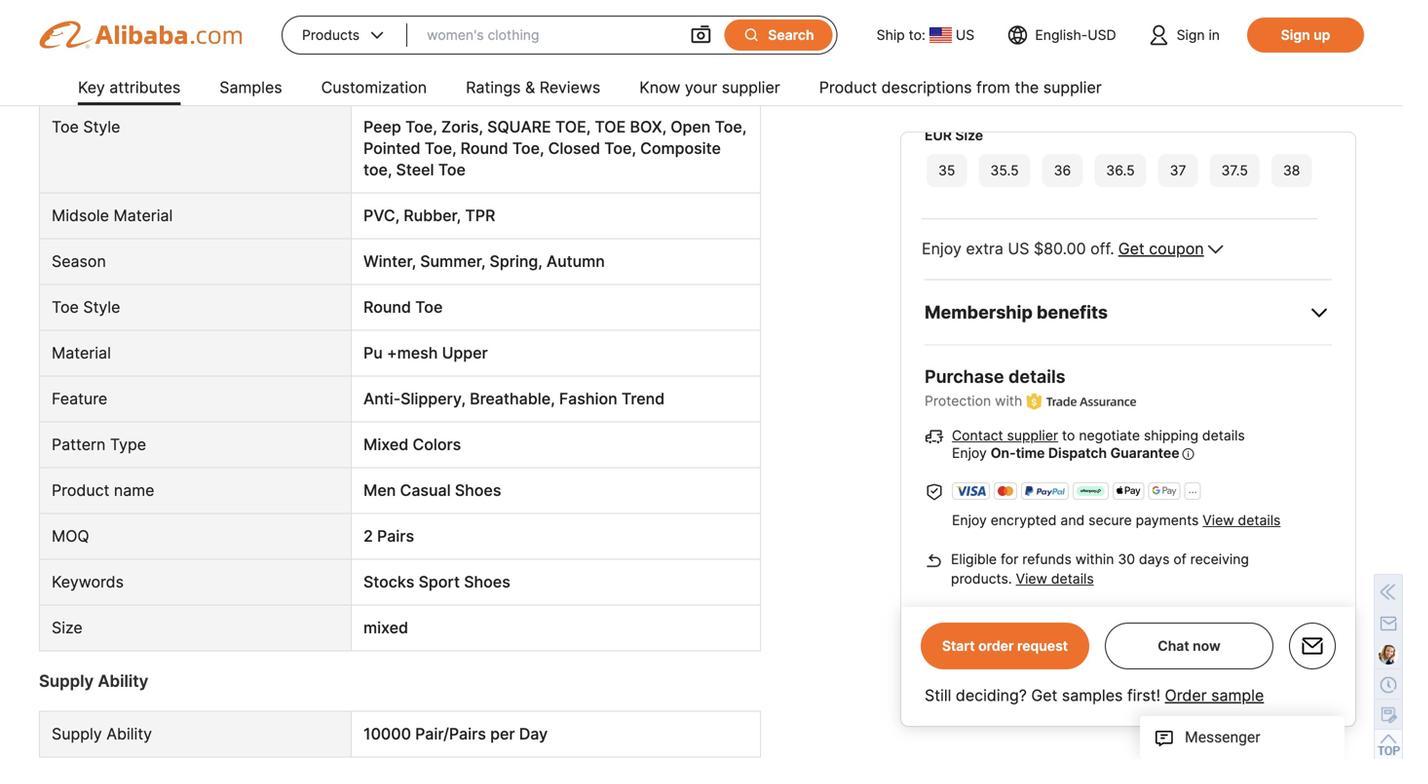 Task type: describe. For each thing, give the bounding box(es) containing it.
mixed colors
[[363, 435, 461, 454]]

products.
[[951, 570, 1012, 587]]

arrow down image
[[1208, 239, 1223, 260]]

receiving
[[1190, 551, 1249, 567]]

guarantee
[[1110, 445, 1179, 461]]

product for product descriptions from the supplier
[[819, 78, 877, 97]]

order sample link
[[1165, 686, 1264, 705]]

type
[[110, 435, 146, 454]]

eur
[[925, 127, 952, 144]]

know your supplier link
[[639, 70, 780, 109]]

10000
[[363, 724, 411, 743]]

38 link
[[1269, 152, 1314, 189]]

pu +mesh upper
[[363, 343, 488, 362]]

mixed
[[363, 435, 408, 454]]

days
[[1139, 551, 1170, 567]]

1 vertical spatial round
[[363, 298, 411, 317]]

supplier right the on the top right of the page
[[1043, 78, 1102, 97]]

toe, down toe in the top left of the page
[[604, 139, 636, 158]]

2 vertical spatial material
[[52, 343, 111, 362]]

$80.00
[[1034, 239, 1086, 258]]

model number
[[52, 26, 161, 45]]

samples
[[1062, 686, 1123, 705]]

to
[[1062, 427, 1075, 444]]

38
[[1283, 162, 1300, 179]]

supplier up time
[[1007, 427, 1058, 444]]

within
[[1075, 551, 1114, 567]]

square
[[487, 117, 551, 136]]

key
[[78, 78, 105, 97]]

usd
[[1088, 27, 1116, 43]]

sample
[[1211, 686, 1264, 705]]

pu,
[[404, 72, 429, 91]]

30
[[1118, 551, 1135, 567]]

1 vertical spatial supply ability
[[52, 724, 152, 743]]

for
[[1001, 551, 1019, 567]]

the
[[1015, 78, 1039, 97]]

ship
[[877, 27, 905, 43]]

material for pvc, rubber, tpr
[[113, 206, 173, 225]]

tpr,
[[617, 72, 652, 91]]

deciding?
[[956, 686, 1027, 705]]

pointed
[[363, 139, 421, 158]]

35.5 link
[[977, 152, 1032, 189]]

purchase details
[[925, 366, 1065, 387]]

box,
[[630, 117, 666, 136]]

enjoy on-time dispatch guarantee
[[952, 445, 1179, 461]]

enjoy for enjoy on-time dispatch guarantee
[[952, 445, 987, 461]]

enjoy extra us $80.00 off. get coupon
[[922, 239, 1204, 258]]

products
[[302, 27, 360, 43]]

straw
[[656, 72, 700, 91]]

0 horizontal spatial get
[[1031, 686, 1058, 705]]

fashion
[[559, 389, 617, 408]]

2 pairs
[[363, 527, 414, 546]]

request
[[1017, 638, 1068, 654]]

product descriptions from the supplier link
[[819, 70, 1102, 109]]

style for round toe
[[83, 298, 120, 317]]

stocks sport shoes
[[363, 572, 510, 591]]

product name
[[52, 481, 154, 500]]

0 vertical spatial us
[[956, 27, 975, 43]]

moq
[[52, 527, 89, 546]]

 search
[[743, 26, 814, 44]]

time
[[1016, 445, 1045, 461]]

colors
[[413, 435, 461, 454]]

toe
[[595, 117, 626, 136]]

men casual shoes
[[363, 481, 501, 500]]

chat
[[1158, 638, 1189, 654]]

your
[[685, 78, 717, 97]]

first!
[[1127, 686, 1161, 705]]

membership benefits
[[925, 302, 1108, 323]]

samples link
[[220, 70, 282, 109]]

number
[[102, 26, 161, 45]]

negotiate
[[1079, 427, 1140, 444]]

peep toe, zoris, square toe, toe box, open toe, pointed toe, round toe, closed toe, composite toe, steel toe
[[363, 117, 747, 179]]

37
[[1170, 162, 1186, 179]]

0 vertical spatial rubber,
[[433, 72, 490, 91]]

enjoy encrypted and secure payments view details
[[952, 512, 1281, 528]]

35.5
[[990, 162, 1019, 179]]

pu
[[363, 343, 383, 362]]

pair/pairs
[[415, 724, 486, 743]]

36.5
[[1106, 162, 1135, 179]]

men
[[363, 481, 396, 500]]

feature
[[52, 389, 107, 408]]

key attributes
[[78, 78, 181, 97]]

with
[[995, 393, 1022, 409]]

supplier right "your"
[[722, 78, 780, 97]]

details up with
[[1009, 366, 1065, 387]]

of
[[1173, 551, 1187, 567]]

toe,
[[555, 117, 591, 136]]

benefits
[[1037, 302, 1108, 323]]

breathable,
[[470, 389, 555, 408]]



Task type: vqa. For each thing, say whether or not it's contained in the screenshot.


Task type: locate. For each thing, give the bounding box(es) containing it.
steel
[[396, 160, 434, 179]]

midsole material for pvc, pu, rubber, eva, gel, wood, tpr, straw
[[52, 72, 173, 91]]

chat now
[[1158, 638, 1221, 654]]

toe, up pointed
[[405, 117, 437, 136]]

toe up "pu +mesh upper"
[[415, 298, 443, 317]]

1 midsole material from the top
[[52, 72, 173, 91]]

details up receiving
[[1238, 512, 1281, 528]]

slippery,
[[401, 389, 466, 408]]

2 midsole from the top
[[52, 206, 109, 225]]

anti-slippery, breathable, fashion trend
[[363, 389, 665, 408]]

0 vertical spatial ability
[[98, 671, 148, 691]]

brand
[[363, 26, 407, 45]]

round inside peep toe, zoris, square toe, toe box, open toe, pointed toe, round toe, closed toe, composite toe, steel toe
[[461, 139, 508, 158]]

1 vertical spatial supply
[[52, 724, 102, 743]]

ratings & reviews
[[466, 78, 600, 97]]

tpr
[[465, 206, 495, 225]]


[[689, 23, 713, 47]]

women's clothing text field
[[427, 18, 670, 53]]

search
[[768, 27, 814, 43]]

get coupon link
[[1118, 239, 1204, 260]]

toe style down season
[[52, 298, 120, 317]]

0 horizontal spatial view
[[1016, 570, 1047, 587]]

english-usd
[[1035, 27, 1116, 43]]

1 horizontal spatial size
[[955, 127, 983, 144]]

0 vertical spatial shoes
[[455, 481, 501, 500]]

0 vertical spatial round
[[461, 139, 508, 158]]

open
[[671, 117, 711, 136]]

toe, down square
[[512, 139, 544, 158]]

shoes for men casual shoes
[[455, 481, 501, 500]]

style
[[83, 117, 120, 136], [83, 298, 120, 317]]

2 style from the top
[[83, 298, 120, 317]]

1 vertical spatial midsole
[[52, 206, 109, 225]]

toe
[[52, 117, 79, 136], [438, 160, 466, 179], [52, 298, 79, 317], [415, 298, 443, 317]]

2 sign from the left
[[1281, 27, 1310, 43]]

size down keywords
[[52, 618, 83, 637]]

1 horizontal spatial product
[[819, 78, 877, 97]]

style for peep toe, zoris, square toe, toe box, open toe, pointed toe, round toe, closed toe, composite toe, steel toe
[[83, 117, 120, 136]]

pvc, for pvc, pu, rubber, eva, gel, wood, tpr, straw
[[363, 72, 400, 91]]

details
[[1009, 366, 1065, 387], [1202, 427, 1245, 444], [1238, 512, 1281, 528], [1051, 570, 1094, 587]]

2 midsole material from the top
[[52, 206, 173, 225]]

per
[[490, 724, 515, 743]]

2 toe style from the top
[[52, 298, 120, 317]]

membership
[[925, 302, 1033, 323]]

midsole for pvc, rubber, tpr
[[52, 206, 109, 225]]

1 vertical spatial rubber,
[[404, 206, 461, 225]]

details right shipping in the bottom right of the page
[[1202, 427, 1245, 444]]

sign in
[[1177, 27, 1220, 43]]

protection
[[925, 393, 991, 409]]

toe, right open
[[715, 117, 747, 136]]

1 vertical spatial pvc,
[[363, 206, 400, 225]]

know your supplier
[[639, 78, 780, 97]]

us right extra
[[1008, 239, 1029, 258]]

midsole material up season
[[52, 206, 173, 225]]

enjoy left extra
[[922, 239, 962, 258]]

enjoy up eligible
[[952, 512, 987, 528]]

ship to:
[[877, 27, 926, 43]]

round toe
[[363, 298, 443, 317]]

toe down season
[[52, 298, 79, 317]]

toe, down the 'zoris,'
[[425, 139, 456, 158]]

autumn
[[547, 252, 605, 271]]

keywords
[[52, 572, 124, 591]]

shoes right sport at the left bottom of page
[[464, 572, 510, 591]]

toe style for peep toe, zoris, square toe, toe box, open toe, pointed toe, round toe, closed toe, composite toe, steel toe
[[52, 117, 120, 136]]

eligible
[[951, 551, 997, 567]]

samples
[[220, 78, 282, 97]]

size
[[955, 127, 983, 144], [52, 618, 83, 637]]

size right the eur
[[955, 127, 983, 144]]

0 vertical spatial supply
[[39, 671, 94, 691]]

0 vertical spatial midsole material
[[52, 72, 173, 91]]

style down key
[[83, 117, 120, 136]]

toe,
[[405, 117, 437, 136], [715, 117, 747, 136], [425, 139, 456, 158], [512, 139, 544, 158], [604, 139, 636, 158]]

get
[[1118, 239, 1145, 258], [1031, 686, 1058, 705]]

midsole up season
[[52, 206, 109, 225]]

start order request
[[942, 638, 1068, 654]]

in
[[1209, 27, 1220, 43]]

product down "ship"
[[819, 78, 877, 97]]

sport
[[419, 572, 460, 591]]

order
[[978, 638, 1014, 654]]

37.5 link
[[1208, 152, 1262, 189]]

toe inside peep toe, zoris, square toe, toe box, open toe, pointed toe, round toe, closed toe, composite toe, steel toe
[[438, 160, 466, 179]]

customization link
[[321, 70, 427, 109]]

midsole for pvc, pu, rubber, eva, gel, wood, tpr, straw
[[52, 72, 109, 91]]

ratings
[[466, 78, 521, 97]]

1 vertical spatial get
[[1031, 686, 1058, 705]]

name
[[114, 481, 154, 500]]

style down season
[[83, 298, 120, 317]]

1 vertical spatial view
[[1016, 570, 1047, 587]]

1 horizontal spatial get
[[1118, 239, 1145, 258]]

pvc, left pu,
[[363, 72, 400, 91]]

start
[[942, 638, 975, 654]]

key attributes link
[[78, 70, 181, 109]]

1 vertical spatial product
[[52, 481, 109, 500]]

coupon
[[1149, 239, 1204, 258]]

1 toe style from the top
[[52, 117, 120, 136]]

0 vertical spatial toe style
[[52, 117, 120, 136]]

product inside product descriptions from the supplier link
[[819, 78, 877, 97]]

upper
[[442, 343, 488, 362]]

get left samples
[[1031, 686, 1058, 705]]

closed
[[548, 139, 600, 158]]

toe style
[[52, 117, 120, 136], [52, 298, 120, 317]]

pvc, down toe,
[[363, 206, 400, 225]]

round down 'winter,'
[[363, 298, 411, 317]]

1 vertical spatial enjoy
[[952, 445, 987, 461]]

ratings & reviews link
[[466, 70, 600, 109]]

shoes for stocks sport shoes
[[464, 572, 510, 591]]

reviews
[[540, 78, 600, 97]]

1 vertical spatial material
[[113, 206, 173, 225]]

1 horizontal spatial view
[[1203, 512, 1234, 528]]

midsole material down model number in the left of the page
[[52, 72, 173, 91]]

0 vertical spatial view
[[1203, 512, 1234, 528]]

1 vertical spatial ability
[[106, 724, 152, 743]]

shoes right casual
[[455, 481, 501, 500]]

rubber,
[[433, 72, 490, 91], [404, 206, 461, 225]]

2 vertical spatial enjoy
[[952, 512, 987, 528]]

1 horizontal spatial round
[[461, 139, 508, 158]]

eva,
[[494, 72, 529, 91]]

off.
[[1090, 239, 1114, 258]]

midsole material
[[52, 72, 173, 91], [52, 206, 173, 225]]

0 vertical spatial get
[[1118, 239, 1145, 258]]

dispatch
[[1048, 445, 1107, 461]]

0 vertical spatial style
[[83, 117, 120, 136]]

view down refunds at the bottom
[[1016, 570, 1047, 587]]

ability
[[98, 671, 148, 691], [106, 724, 152, 743]]

37.5
[[1221, 162, 1248, 179]]

trend
[[622, 389, 665, 408]]

us right to:
[[956, 27, 975, 43]]

1 sign from the left
[[1177, 27, 1205, 43]]

contact supplier to negotiate shipping details
[[952, 427, 1245, 444]]

product descriptions from the supplier
[[819, 78, 1102, 97]]

pvc, pu, rubber, eva, gel, wood, tpr, straw
[[363, 72, 700, 91]]

secure
[[1088, 512, 1132, 528]]

1 vertical spatial toe style
[[52, 298, 120, 317]]

toe right steel
[[438, 160, 466, 179]]

material for pvc, pu, rubber, eva, gel, wood, tpr, straw
[[113, 72, 173, 91]]

product for product name
[[52, 481, 109, 500]]

purchase
[[925, 366, 1004, 387]]

toe down key
[[52, 117, 79, 136]]

eur size
[[925, 127, 983, 144]]

pvc, for pvc, rubber, tpr
[[363, 206, 400, 225]]

2 pvc, from the top
[[363, 206, 400, 225]]


[[367, 25, 387, 45]]

midsole down 'model' on the top of page
[[52, 72, 109, 91]]

0 vertical spatial midsole
[[52, 72, 109, 91]]

day
[[519, 724, 548, 743]]

sign for sign up
[[1281, 27, 1310, 43]]

0 vertical spatial pvc,
[[363, 72, 400, 91]]

get right off.
[[1118, 239, 1145, 258]]

product
[[819, 78, 877, 97], [52, 481, 109, 500]]

35 link
[[925, 152, 969, 189]]

toe style for round toe
[[52, 298, 120, 317]]

0 vertical spatial material
[[113, 72, 173, 91]]

0 horizontal spatial round
[[363, 298, 411, 317]]

1 pvc, from the top
[[363, 72, 400, 91]]

1 vertical spatial style
[[83, 298, 120, 317]]

0 horizontal spatial product
[[52, 481, 109, 500]]

view up receiving
[[1203, 512, 1234, 528]]

37 link
[[1156, 152, 1200, 189]]

spring,
[[490, 252, 542, 271]]

1 horizontal spatial us
[[1008, 239, 1029, 258]]

sign for sign in
[[1177, 27, 1205, 43]]

0 horizontal spatial size
[[52, 618, 83, 637]]

1 horizontal spatial sign
[[1281, 27, 1310, 43]]

composite
[[640, 139, 721, 158]]

sign left in
[[1177, 27, 1205, 43]]

0 vertical spatial size
[[955, 127, 983, 144]]

prompt image
[[1182, 444, 1194, 463]]

anti-
[[363, 389, 401, 408]]

rubber, right pu,
[[433, 72, 490, 91]]

0 vertical spatial enjoy
[[922, 239, 962, 258]]

0 horizontal spatial us
[[956, 27, 975, 43]]

1 midsole from the top
[[52, 72, 109, 91]]

season
[[52, 252, 106, 271]]


[[743, 26, 760, 44]]

1 style from the top
[[83, 117, 120, 136]]

0 vertical spatial supply ability
[[39, 671, 148, 691]]

protection with
[[925, 393, 1022, 409]]

product down pattern
[[52, 481, 109, 500]]

1 vertical spatial midsole material
[[52, 206, 173, 225]]

1 vertical spatial size
[[52, 618, 83, 637]]

winter, summer, spring, autumn
[[363, 252, 605, 271]]

1 vertical spatial us
[[1008, 239, 1029, 258]]

sign left up
[[1281, 27, 1310, 43]]

rubber, left tpr at the top of the page
[[404, 206, 461, 225]]

up
[[1314, 27, 1330, 43]]

1 vertical spatial shoes
[[464, 572, 510, 591]]

toe style down key
[[52, 117, 120, 136]]

0 vertical spatial product
[[819, 78, 877, 97]]

midsole material for pvc, rubber, tpr
[[52, 206, 173, 225]]

details down within
[[1051, 570, 1094, 587]]

round down the 'zoris,'
[[461, 139, 508, 158]]

enjoy for enjoy encrypted and secure payments view details
[[952, 512, 987, 528]]

from
[[976, 78, 1010, 97]]

payments
[[1136, 512, 1199, 528]]

0 horizontal spatial sign
[[1177, 27, 1205, 43]]

enjoy down contact
[[952, 445, 987, 461]]

enjoy for enjoy extra us $80.00 off. get coupon
[[922, 239, 962, 258]]



